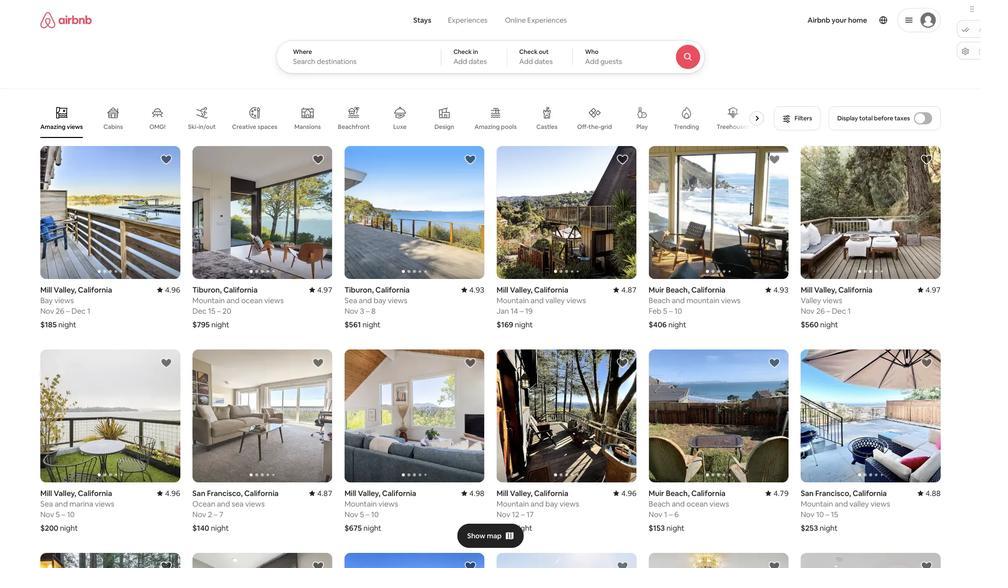 Task type: locate. For each thing, give the bounding box(es) containing it.
valley, inside mill valley, california mountain and valley views jan 14 – 19 $169 night
[[510, 285, 533, 295]]

muir up feb
[[649, 285, 665, 295]]

dec for bay views
[[71, 306, 86, 316]]

tiburon, up 3
[[345, 285, 374, 295]]

check for check out add dates
[[520, 48, 538, 56]]

4.96
[[165, 285, 180, 295], [165, 489, 180, 498], [622, 489, 637, 498]]

4.96 out of 5 average rating image
[[157, 489, 180, 498], [614, 489, 637, 498]]

2 san from the left
[[801, 489, 814, 499]]

0 horizontal spatial 5
[[56, 510, 60, 520]]

mountain
[[497, 296, 529, 305], [192, 296, 225, 305], [497, 499, 529, 509], [345, 499, 377, 509], [801, 499, 834, 509]]

mill right 4.98
[[497, 489, 509, 498]]

california inside mill valley, california bay views nov 26 – dec 1 $185 night
[[78, 285, 112, 295]]

0 vertical spatial add to wishlist: muir beach, california image
[[769, 154, 781, 166]]

and for san francisco, california ocean and sea views nov 2 – 7 $140 night
[[217, 499, 230, 509]]

and
[[531, 296, 544, 305], [227, 296, 240, 305], [359, 296, 372, 305], [672, 296, 685, 305], [55, 499, 68, 509], [531, 499, 544, 509], [217, 499, 230, 509], [672, 499, 685, 509], [835, 499, 848, 509]]

3 add from the left
[[585, 57, 599, 66]]

0 horizontal spatial add to wishlist: tiburon, california image
[[312, 154, 324, 166]]

beach inside muir beach, california beach and mountain views feb 5 – 10 $406 night
[[649, 296, 670, 305]]

night right $675 at bottom
[[364, 523, 382, 533]]

online experiences link
[[496, 10, 576, 30]]

muir up the $153
[[649, 489, 665, 499]]

1 horizontal spatial francisco,
[[816, 489, 851, 499]]

nov inside san francisco, california ocean and sea views nov 2 – 7 $140 night
[[192, 510, 206, 520]]

$217
[[497, 523, 513, 533]]

15
[[208, 306, 216, 316], [831, 510, 839, 520]]

1 vertical spatial 4.87
[[317, 489, 333, 499]]

valley, inside the mill valley, california valley views nov 26 – dec 1 $560 night
[[815, 285, 837, 295]]

check
[[454, 48, 472, 56], [520, 48, 538, 56]]

nov up $200 on the left of page
[[40, 510, 54, 520]]

$153
[[649, 523, 665, 533]]

4.96 for mill valley, california mountain and bay views nov 12 – 17 $217 night
[[622, 489, 637, 498]]

1 vertical spatial beach,
[[666, 489, 690, 499]]

and for mill valley, california mountain and valley views jan 14 – 19 $169 night
[[531, 296, 544, 305]]

california inside mill valley, california mountain and valley views jan 14 – 19 $169 night
[[534, 285, 569, 295]]

and inside san francisco, california mountain and valley views nov 10 – 15 $253 night
[[835, 499, 848, 509]]

ocean inside muir beach, california beach and ocean views nov 1 – 6 $153 night
[[687, 499, 708, 509]]

0 horizontal spatial 1
[[87, 306, 90, 316]]

dec
[[71, 306, 86, 316], [192, 306, 207, 316], [832, 306, 846, 316]]

valley, up valley
[[815, 285, 837, 295]]

mill for mill valley, california mountain views nov 5 – 10 $675 night
[[345, 489, 356, 499]]

0 vertical spatial valley
[[546, 296, 565, 305]]

san francisco, california mountain and valley views nov 10 – 15 $253 night
[[801, 489, 891, 533]]

1 horizontal spatial bay
[[546, 499, 558, 509]]

0 vertical spatial sea
[[345, 296, 357, 305]]

sea inside tiburon, california sea and bay views nov 3 – 8 $561 night
[[345, 296, 357, 305]]

california inside muir beach, california beach and ocean views nov 1 – 6 $153 night
[[692, 489, 726, 499]]

add to wishlist: mill valley, california image for mill valley, california bay views nov 26 – dec 1 $185 night
[[160, 154, 172, 166]]

california inside muir beach, california beach and mountain views feb 5 – 10 $406 night
[[692, 285, 726, 295]]

2 4.97 out of 5 average rating image from the left
[[918, 285, 941, 295]]

add to wishlist: tiburon, california image down mansions on the left of the page
[[312, 154, 324, 166]]

1 horizontal spatial dates
[[535, 57, 553, 66]]

and for mill valley, california sea and marina views nov 5 – 10 $200 night
[[55, 499, 68, 509]]

1 26 from the left
[[56, 306, 64, 316]]

1 vertical spatial valley
[[850, 499, 869, 509]]

mill valley, california sea and marina views nov 5 – 10 $200 night
[[40, 489, 114, 533]]

your
[[832, 16, 847, 25]]

add to wishlist: muir beach, california image
[[769, 154, 781, 166], [769, 357, 781, 369]]

valley inside san francisco, california mountain and valley views nov 10 – 15 $253 night
[[850, 499, 869, 509]]

1
[[87, 306, 90, 316], [848, 306, 851, 316], [664, 510, 668, 520]]

4.97 out of 5 average rating image
[[309, 285, 333, 295], [918, 285, 941, 295]]

2 dec from the left
[[192, 306, 207, 316]]

dates for check out add dates
[[535, 57, 553, 66]]

total
[[860, 114, 873, 122]]

cabins
[[103, 123, 123, 131]]

0 vertical spatial 4.87 out of 5 average rating image
[[614, 285, 637, 295]]

0 horizontal spatial sea
[[40, 499, 53, 509]]

4.87 out of 5 average rating image for san francisco, california ocean and sea views nov 2 – 7 $140 night
[[309, 489, 333, 499]]

mill inside 'mill valley, california mountain views nov 5 – 10 $675 night'
[[345, 489, 356, 499]]

display total before taxes button
[[829, 106, 941, 131]]

valley, inside 'mill valley, california mountain views nov 5 – 10 $675 night'
[[358, 489, 381, 499]]

2 4.93 from the left
[[774, 285, 789, 295]]

2 muir from the top
[[649, 489, 665, 499]]

nov inside 'mill valley, california mountain views nov 5 – 10 $675 night'
[[345, 510, 358, 520]]

2 beach, from the top
[[666, 489, 690, 499]]

night down 19
[[515, 320, 533, 330]]

muir
[[649, 285, 665, 295], [649, 489, 665, 499]]

4.93 for muir beach, california beach and mountain views feb 5 – 10 $406 night
[[774, 285, 789, 295]]

add to wishlist: mill valley, california image for mill valley, california mountain and valley views jan 14 – 19 $169 night
[[617, 154, 629, 166]]

views inside the mill valley, california valley views nov 26 – dec 1 $560 night
[[823, 296, 843, 305]]

night right $406
[[669, 320, 687, 330]]

1 horizontal spatial experiences
[[528, 16, 567, 25]]

add inside check out add dates
[[520, 57, 533, 66]]

what can we help you find? tab list
[[405, 10, 496, 30]]

2 experiences from the left
[[528, 16, 567, 25]]

mountain for $253
[[801, 499, 834, 509]]

1 francisco, from the left
[[207, 489, 243, 499]]

5 inside mill valley, california sea and marina views nov 5 – 10 $200 night
[[56, 510, 60, 520]]

2 francisco, from the left
[[816, 489, 851, 499]]

0 horizontal spatial valley
[[546, 296, 565, 305]]

california for mill valley, california valley views nov 26 – dec 1 $560 night
[[839, 285, 873, 295]]

and inside muir beach, california beach and mountain views feb 5 – 10 $406 night
[[672, 296, 685, 305]]

tiburon, up $795
[[192, 285, 222, 295]]

2 horizontal spatial dec
[[832, 306, 846, 316]]

1 horizontal spatial tiburon,
[[345, 285, 374, 295]]

2 beach from the top
[[649, 499, 670, 509]]

san for san francisco, california mountain and valley views nov 10 – 15 $253 night
[[801, 489, 814, 499]]

5
[[663, 306, 668, 316], [56, 510, 60, 520], [360, 510, 364, 520]]

night
[[58, 320, 76, 330], [515, 320, 533, 330], [211, 320, 229, 330], [363, 320, 381, 330], [669, 320, 687, 330], [821, 320, 839, 330], [60, 523, 78, 533], [515, 523, 533, 533], [211, 523, 229, 533], [364, 523, 382, 533], [667, 523, 685, 533], [820, 523, 838, 533]]

california inside 'mill valley, california mountain views nov 5 – 10 $675 night'
[[382, 489, 416, 499]]

where
[[293, 48, 312, 56]]

add inside check in add dates
[[454, 57, 467, 66]]

0 horizontal spatial amazing
[[40, 123, 66, 131]]

1 horizontal spatial 15
[[831, 510, 839, 520]]

0 horizontal spatial 4.93
[[469, 285, 485, 295]]

valley, inside mill valley, california bay views nov 26 – dec 1 $185 night
[[54, 285, 76, 295]]

dec inside the mill valley, california valley views nov 26 – dec 1 $560 night
[[832, 306, 846, 316]]

valley, up $675 at bottom
[[358, 489, 381, 499]]

group
[[40, 99, 768, 138], [40, 146, 180, 279], [192, 146, 333, 279], [345, 146, 485, 279], [497, 146, 637, 279], [649, 146, 789, 279], [801, 146, 941, 279], [40, 350, 180, 483], [192, 350, 333, 483], [345, 350, 485, 483], [497, 350, 637, 483], [649, 350, 789, 483], [801, 350, 941, 483], [40, 553, 180, 569], [192, 553, 333, 569], [345, 553, 485, 569], [497, 553, 637, 569], [649, 553, 789, 569], [801, 553, 941, 569]]

francisco, inside san francisco, california mountain and valley views nov 10 – 15 $253 night
[[816, 489, 851, 499]]

0 vertical spatial ocean
[[241, 296, 263, 305]]

0 vertical spatial 15
[[208, 306, 216, 316]]

california for mill valley, california sea and marina views nov 5 – 10 $200 night
[[78, 489, 112, 498]]

4.96 out of 5 average rating image
[[157, 285, 180, 295]]

0 horizontal spatial san
[[192, 489, 205, 499]]

0 horizontal spatial 4.96 out of 5 average rating image
[[157, 489, 180, 498]]

beach for feb
[[649, 296, 670, 305]]

mountain up $675 at bottom
[[345, 499, 377, 509]]

0 horizontal spatial tiburon,
[[192, 285, 222, 295]]

check out add dates
[[520, 48, 553, 66]]

0 horizontal spatial 4.97
[[317, 285, 333, 295]]

valley, inside mill valley, california sea and marina views nov 5 – 10 $200 night
[[54, 489, 76, 498]]

0 horizontal spatial dates
[[469, 57, 487, 66]]

beach, up mountain
[[666, 285, 690, 295]]

night right $253
[[820, 523, 838, 533]]

night inside the mill valley, california valley views nov 26 – dec 1 $560 night
[[821, 320, 839, 330]]

california
[[78, 285, 112, 295], [534, 285, 569, 295], [223, 285, 258, 295], [376, 285, 410, 295], [692, 285, 726, 295], [839, 285, 873, 295], [78, 489, 112, 498], [534, 489, 569, 498], [244, 489, 279, 499], [382, 489, 416, 499], [692, 489, 726, 499], [853, 489, 887, 499]]

francisco,
[[207, 489, 243, 499], [816, 489, 851, 499]]

1 vertical spatial ocean
[[687, 499, 708, 509]]

1 horizontal spatial 5
[[360, 510, 364, 520]]

nov down bay
[[40, 306, 54, 316]]

$185
[[40, 320, 57, 330]]

2 add to wishlist: tiburon, california image from the left
[[465, 154, 477, 166]]

1 for bay views
[[87, 306, 90, 316]]

1 horizontal spatial 4.97
[[926, 285, 941, 295]]

0 horizontal spatial 15
[[208, 306, 216, 316]]

2 26 from the left
[[817, 306, 825, 316]]

san up ocean
[[192, 489, 205, 499]]

1 horizontal spatial add to wishlist: tiburon, california image
[[465, 154, 477, 166]]

1 vertical spatial 15
[[831, 510, 839, 520]]

and inside muir beach, california beach and ocean views nov 1 – 6 $153 night
[[672, 499, 685, 509]]

mountain for $169
[[497, 296, 529, 305]]

0 horizontal spatial 4.87 out of 5 average rating image
[[309, 489, 333, 499]]

amazing for amazing pools
[[475, 123, 500, 131]]

dates inside check out add dates
[[535, 57, 553, 66]]

mountain up $253
[[801, 499, 834, 509]]

1 add from the left
[[454, 57, 467, 66]]

mill up the 'jan' in the right bottom of the page
[[497, 285, 509, 295]]

add to wishlist: mill valley, california image
[[160, 154, 172, 166], [617, 154, 629, 166], [160, 357, 172, 369]]

add to wishlist: mill valley, california image for 4.98
[[465, 357, 477, 369]]

1 vertical spatial sea
[[40, 499, 53, 509]]

26 inside the mill valley, california valley views nov 26 – dec 1 $560 night
[[817, 306, 825, 316]]

night inside san francisco, california ocean and sea views nov 2 – 7 $140 night
[[211, 523, 229, 533]]

4.93 out of 5 average rating image
[[766, 285, 789, 295]]

california inside san francisco, california mountain and valley views nov 10 – 15 $253 night
[[853, 489, 887, 499]]

california inside mill valley, california mountain and bay views nov 12 – 17 $217 night
[[534, 489, 569, 498]]

nov inside tiburon, california sea and bay views nov 3 – 8 $561 night
[[345, 306, 358, 316]]

francisco, for mountain
[[816, 489, 851, 499]]

4.97
[[317, 285, 333, 295], [926, 285, 941, 295]]

mill up $200 on the left of page
[[40, 489, 52, 498]]

2 tiburon, from the left
[[345, 285, 374, 295]]

experiences right the online
[[528, 16, 567, 25]]

2
[[208, 510, 212, 520]]

3 dec from the left
[[832, 306, 846, 316]]

mill inside mill valley, california sea and marina views nov 5 – 10 $200 night
[[40, 489, 52, 498]]

0 horizontal spatial ocean
[[241, 296, 263, 305]]

beach up feb
[[649, 296, 670, 305]]

2 horizontal spatial add to wishlist: san francisco, california image
[[617, 561, 629, 569]]

night right $560
[[821, 320, 839, 330]]

design
[[435, 123, 454, 131]]

0 horizontal spatial experiences
[[448, 16, 488, 25]]

california inside the mill valley, california valley views nov 26 – dec 1 $560 night
[[839, 285, 873, 295]]

0 horizontal spatial add to wishlist: san francisco, california image
[[312, 357, 324, 369]]

8
[[371, 306, 376, 316]]

2 horizontal spatial add
[[585, 57, 599, 66]]

night down 8
[[363, 320, 381, 330]]

5 right feb
[[663, 306, 668, 316]]

and inside san francisco, california ocean and sea views nov 2 – 7 $140 night
[[217, 499, 230, 509]]

4.97 for mill valley, california valley views nov 26 – dec 1 $560 night
[[926, 285, 941, 295]]

2 horizontal spatial 5
[[663, 306, 668, 316]]

0 vertical spatial beach
[[649, 296, 670, 305]]

1 vertical spatial bay
[[546, 499, 558, 509]]

dates
[[469, 57, 487, 66], [535, 57, 553, 66]]

1 horizontal spatial add
[[520, 57, 533, 66]]

5 for feb
[[663, 306, 668, 316]]

0 horizontal spatial dec
[[71, 306, 86, 316]]

san
[[192, 489, 205, 499], [801, 489, 814, 499]]

add to wishlist: tiburon, california image
[[312, 154, 324, 166], [465, 154, 477, 166]]

experiences button
[[440, 10, 496, 30]]

dec inside mill valley, california bay views nov 26 – dec 1 $185 night
[[71, 306, 86, 316]]

muir beach, california beach and mountain views feb 5 – 10 $406 night
[[649, 285, 741, 330]]

4.88 out of 5 average rating image
[[918, 489, 941, 499]]

check in add dates
[[454, 48, 487, 66]]

nov
[[40, 306, 54, 316], [345, 306, 358, 316], [801, 306, 815, 316], [40, 510, 54, 520], [497, 510, 511, 520], [192, 510, 206, 520], [345, 510, 358, 520], [649, 510, 663, 520], [801, 510, 815, 520]]

profile element
[[592, 0, 941, 40]]

2 4.97 from the left
[[926, 285, 941, 295]]

amazing for amazing views
[[40, 123, 66, 131]]

0 vertical spatial bay
[[374, 296, 386, 305]]

mountain
[[687, 296, 720, 305]]

mill up bay
[[40, 285, 52, 295]]

1 dec from the left
[[71, 306, 86, 316]]

nov up $253
[[801, 510, 815, 520]]

check left in
[[454, 48, 472, 56]]

26 for valley
[[817, 306, 825, 316]]

0 horizontal spatial 4.87
[[317, 489, 333, 499]]

– inside muir beach, california beach and ocean views nov 1 – 6 $153 night
[[669, 510, 673, 520]]

0 vertical spatial beach,
[[666, 285, 690, 295]]

and inside mill valley, california mountain and bay views nov 12 – 17 $217 night
[[531, 499, 544, 509]]

night inside mill valley, california mountain and valley views jan 14 – 19 $169 night
[[515, 320, 533, 330]]

1 horizontal spatial amazing
[[475, 123, 500, 131]]

night right $200 on the left of page
[[60, 523, 78, 533]]

tiburon, inside tiburon, california mountain and ocean views dec 15 – 20 $795 night
[[192, 285, 222, 295]]

4.97 for tiburon, california mountain and ocean views dec 15 – 20 $795 night
[[317, 285, 333, 295]]

0 horizontal spatial check
[[454, 48, 472, 56]]

2 check from the left
[[520, 48, 538, 56]]

beach inside muir beach, california beach and ocean views nov 1 – 6 $153 night
[[649, 499, 670, 509]]

2 dates from the left
[[535, 57, 553, 66]]

1 beach, from the top
[[666, 285, 690, 295]]

and for mill valley, california mountain and bay views nov 12 – 17 $217 night
[[531, 499, 544, 509]]

views inside mill valley, california bay views nov 26 – dec 1 $185 night
[[54, 296, 74, 305]]

muir inside muir beach, california beach and ocean views nov 1 – 6 $153 night
[[649, 489, 665, 499]]

ski-
[[188, 123, 199, 131]]

night down 17
[[515, 523, 533, 533]]

0 vertical spatial 4.87
[[622, 285, 637, 295]]

mill inside mill valley, california mountain and bay views nov 12 – 17 $217 night
[[497, 489, 509, 498]]

grid
[[601, 123, 612, 131]]

valley, for mountain and bay views
[[510, 489, 533, 498]]

valley, up 14
[[510, 285, 533, 295]]

francisco, up the sea
[[207, 489, 243, 499]]

1 4.97 from the left
[[317, 285, 333, 295]]

4.79 out of 5 average rating image
[[766, 489, 789, 499]]

beach
[[649, 296, 670, 305], [649, 499, 670, 509]]

valley, for mountain views
[[358, 489, 381, 499]]

1 horizontal spatial add to wishlist: san francisco, california image
[[465, 561, 477, 569]]

and inside mill valley, california sea and marina views nov 5 – 10 $200 night
[[55, 499, 68, 509]]

10
[[675, 306, 682, 316], [67, 510, 75, 520], [371, 510, 379, 520], [817, 510, 824, 520]]

None search field
[[277, 0, 733, 74]]

mountain inside mill valley, california mountain and valley views jan 14 – 19 $169 night
[[497, 296, 529, 305]]

night inside muir beach, california beach and ocean views nov 1 – 6 $153 night
[[667, 523, 685, 533]]

add to wishlist: tiburon, california image down amazing pools
[[465, 154, 477, 166]]

valley, up marina
[[54, 489, 76, 498]]

san right 4.79
[[801, 489, 814, 499]]

4.87
[[622, 285, 637, 295], [317, 489, 333, 499]]

beach up the $153
[[649, 499, 670, 509]]

views inside mill valley, california mountain and bay views nov 12 – 17 $217 night
[[560, 499, 579, 509]]

1 for valley views
[[848, 306, 851, 316]]

add to wishlist: mill valley, california image for 4.96
[[617, 357, 629, 369]]

2 4.96 out of 5 average rating image from the left
[[614, 489, 637, 498]]

california inside tiburon, california mountain and ocean views dec 15 – 20 $795 night
[[223, 285, 258, 295]]

add to wishlist: san francisco, california image
[[312, 357, 324, 369], [465, 561, 477, 569], [617, 561, 629, 569]]

nov left 12
[[497, 510, 511, 520]]

night right $185
[[58, 320, 76, 330]]

muir for muir beach, california beach and ocean views nov 1 – 6 $153 night
[[649, 489, 665, 499]]

0 horizontal spatial 26
[[56, 306, 64, 316]]

1 muir from the top
[[649, 285, 665, 295]]

valley, up 12
[[510, 489, 533, 498]]

1 vertical spatial muir
[[649, 489, 665, 499]]

26 down valley
[[817, 306, 825, 316]]

1 horizontal spatial sea
[[345, 296, 357, 305]]

mill up $675 at bottom
[[345, 489, 356, 499]]

1 san from the left
[[192, 489, 205, 499]]

beach, up '6' at the bottom of the page
[[666, 489, 690, 499]]

pools
[[501, 123, 517, 131]]

2 add to wishlist: muir beach, california image from the top
[[769, 357, 781, 369]]

views inside muir beach, california beach and ocean views nov 1 – 6 $153 night
[[710, 499, 729, 509]]

5 inside muir beach, california beach and mountain views feb 5 – 10 $406 night
[[663, 306, 668, 316]]

dec for valley views
[[832, 306, 846, 316]]

california inside mill valley, california sea and marina views nov 5 – 10 $200 night
[[78, 489, 112, 498]]

dates down in
[[469, 57, 487, 66]]

1 vertical spatial 4.87 out of 5 average rating image
[[309, 489, 333, 499]]

add for check in add dates
[[454, 57, 467, 66]]

who add guests
[[585, 48, 622, 66]]

out
[[539, 48, 549, 56]]

–
[[66, 306, 70, 316], [520, 306, 524, 316], [217, 306, 221, 316], [366, 306, 370, 316], [669, 306, 673, 316], [827, 306, 831, 316], [62, 510, 65, 520], [521, 510, 525, 520], [214, 510, 218, 520], [366, 510, 370, 520], [669, 510, 673, 520], [826, 510, 830, 520]]

views inside 'mill valley, california mountain views nov 5 – 10 $675 night'
[[379, 499, 398, 509]]

1 check from the left
[[454, 48, 472, 56]]

mountain up 20
[[192, 296, 225, 305]]

1 4.93 from the left
[[469, 285, 485, 295]]

0 horizontal spatial bay
[[374, 296, 386, 305]]

mill inside the mill valley, california valley views nov 26 – dec 1 $560 night
[[801, 285, 813, 295]]

add down online experiences
[[520, 57, 533, 66]]

display
[[838, 114, 858, 122]]

night down '6' at the bottom of the page
[[667, 523, 685, 533]]

0 horizontal spatial 4.97 out of 5 average rating image
[[309, 285, 333, 295]]

check left the out
[[520, 48, 538, 56]]

beach,
[[666, 285, 690, 295], [666, 489, 690, 499]]

valley
[[801, 296, 821, 305]]

san inside san francisco, california mountain and valley views nov 10 – 15 $253 night
[[801, 489, 814, 499]]

bay
[[374, 296, 386, 305], [546, 499, 558, 509]]

1 horizontal spatial 4.87 out of 5 average rating image
[[614, 285, 637, 295]]

2 add from the left
[[520, 57, 533, 66]]

1 dates from the left
[[469, 57, 487, 66]]

california for muir beach, california beach and mountain views feb 5 – 10 $406 night
[[692, 285, 726, 295]]

4.87 out of 5 average rating image
[[614, 285, 637, 295], [309, 489, 333, 499]]

nov left 2
[[192, 510, 206, 520]]

valley, for bay views
[[54, 285, 76, 295]]

dates down the out
[[535, 57, 553, 66]]

california for mill valley, california mountain and bay views nov 12 – 17 $217 night
[[534, 489, 569, 498]]

california for san francisco, california mountain and valley views nov 10 – 15 $253 night
[[853, 489, 887, 499]]

1 horizontal spatial san
[[801, 489, 814, 499]]

francisco, up $253
[[816, 489, 851, 499]]

san for san francisco, california ocean and sea views nov 2 – 7 $140 night
[[192, 489, 205, 499]]

before
[[874, 114, 894, 122]]

beach for nov
[[649, 499, 670, 509]]

4.87 for san francisco, california ocean and sea views nov 2 – 7 $140 night
[[317, 489, 333, 499]]

0 vertical spatial muir
[[649, 285, 665, 295]]

san francisco, california ocean and sea views nov 2 – 7 $140 night
[[192, 489, 279, 533]]

1 beach from the top
[[649, 296, 670, 305]]

1 vertical spatial add to wishlist: muir beach, california image
[[769, 357, 781, 369]]

5 up $200 on the left of page
[[56, 510, 60, 520]]

nov down valley
[[801, 306, 815, 316]]

valley inside mill valley, california mountain and valley views jan 14 – 19 $169 night
[[546, 296, 565, 305]]

nov left 3
[[345, 306, 358, 316]]

add down "who"
[[585, 57, 599, 66]]

1 add to wishlist: muir beach, california image from the top
[[769, 154, 781, 166]]

4.96 for mill valley, california bay views nov 26 – dec 1 $185 night
[[165, 285, 180, 295]]

4.98 out of 5 average rating image
[[461, 489, 485, 499]]

francisco, inside san francisco, california ocean and sea views nov 2 – 7 $140 night
[[207, 489, 243, 499]]

1 inside mill valley, california bay views nov 26 – dec 1 $185 night
[[87, 306, 90, 316]]

sea up $561
[[345, 296, 357, 305]]

1 horizontal spatial 26
[[817, 306, 825, 316]]

2 horizontal spatial 1
[[848, 306, 851, 316]]

1 inside the mill valley, california valley views nov 26 – dec 1 $560 night
[[848, 306, 851, 316]]

4.96 for mill valley, california sea and marina views nov 5 – 10 $200 night
[[165, 489, 180, 498]]

26 inside mill valley, california bay views nov 26 – dec 1 $185 night
[[56, 306, 64, 316]]

4.88
[[926, 489, 941, 499]]

1 horizontal spatial 4.97 out of 5 average rating image
[[918, 285, 941, 295]]

mountain up 12
[[497, 499, 529, 509]]

night down 20
[[211, 320, 229, 330]]

– inside san francisco, california mountain and valley views nov 10 – 15 $253 night
[[826, 510, 830, 520]]

mill up valley
[[801, 285, 813, 295]]

tiburon, inside tiburon, california sea and bay views nov 3 – 8 $561 night
[[345, 285, 374, 295]]

1 add to wishlist: tiburon, california image from the left
[[312, 154, 324, 166]]

4.93 out of 5 average rating image
[[461, 285, 485, 295]]

sea up $200 on the left of page
[[40, 499, 53, 509]]

add to wishlist: san francisco, california image
[[921, 357, 933, 369], [312, 561, 324, 569], [769, 561, 781, 569], [921, 561, 933, 569]]

1 4.96 out of 5 average rating image from the left
[[157, 489, 180, 498]]

nov up the $153
[[649, 510, 663, 520]]

nov up $675 at bottom
[[345, 510, 358, 520]]

san inside san francisco, california ocean and sea views nov 2 – 7 $140 night
[[192, 489, 205, 499]]

add down 'experiences' button
[[454, 57, 467, 66]]

in/out
[[199, 123, 216, 131]]

night down 7
[[211, 523, 229, 533]]

1 4.97 out of 5 average rating image from the left
[[309, 285, 333, 295]]

home
[[849, 16, 868, 25]]

1 tiburon, from the left
[[192, 285, 222, 295]]

0 horizontal spatial add
[[454, 57, 467, 66]]

1 horizontal spatial 1
[[664, 510, 668, 520]]

mountain up 14
[[497, 296, 529, 305]]

valley, up $185
[[54, 285, 76, 295]]

1 horizontal spatial dec
[[192, 306, 207, 316]]

1 horizontal spatial check
[[520, 48, 538, 56]]

1 horizontal spatial 4.87
[[622, 285, 637, 295]]

0 horizontal spatial francisco,
[[207, 489, 243, 499]]

1 horizontal spatial 4.93
[[774, 285, 789, 295]]

1 horizontal spatial ocean
[[687, 499, 708, 509]]

1 horizontal spatial valley
[[850, 499, 869, 509]]

experiences up in
[[448, 16, 488, 25]]

5 up $675 at bottom
[[360, 510, 364, 520]]

experiences
[[448, 16, 488, 25], [528, 16, 567, 25]]

sea
[[345, 296, 357, 305], [40, 499, 53, 509]]

mill valley, california bay views nov 26 – dec 1 $185 night
[[40, 285, 112, 330]]

bay
[[40, 296, 53, 305]]

1 experiences from the left
[[448, 16, 488, 25]]

4.93
[[469, 285, 485, 295], [774, 285, 789, 295]]

26 up $185
[[56, 306, 64, 316]]

Where field
[[293, 57, 425, 66]]

4.96 out of 5 average rating image for mill valley, california mountain and bay views nov 12 – 17 $217 night
[[614, 489, 637, 498]]

amazing
[[40, 123, 66, 131], [475, 123, 500, 131]]

1 horizontal spatial 4.96 out of 5 average rating image
[[614, 489, 637, 498]]

add to wishlist: mill valley, california image
[[921, 154, 933, 166], [465, 357, 477, 369], [617, 357, 629, 369], [160, 561, 172, 569]]

1 vertical spatial beach
[[649, 499, 670, 509]]



Task type: describe. For each thing, give the bounding box(es) containing it.
valley for francisco,
[[850, 499, 869, 509]]

and for san francisco, california mountain and valley views nov 10 – 15 $253 night
[[835, 499, 848, 509]]

night inside mill valley, california mountain and bay views nov 12 – 17 $217 night
[[515, 523, 533, 533]]

castles
[[537, 123, 558, 131]]

– inside the mill valley, california valley views nov 26 – dec 1 $560 night
[[827, 306, 831, 316]]

add to wishlist: tiburon, california image for 4.97
[[312, 154, 324, 166]]

stays tab panel
[[277, 40, 733, 74]]

beach, for mountain
[[666, 285, 690, 295]]

stays
[[414, 16, 431, 25]]

night inside mill valley, california bay views nov 26 – dec 1 $185 night
[[58, 320, 76, 330]]

14
[[511, 306, 518, 316]]

spaces
[[258, 123, 278, 131]]

add to wishlist: muir beach, california image for 4.79
[[769, 357, 781, 369]]

night inside san francisco, california mountain and valley views nov 10 – 15 $253 night
[[820, 523, 838, 533]]

19
[[525, 306, 533, 316]]

– inside 'mill valley, california mountain views nov 5 – 10 $675 night'
[[366, 510, 370, 520]]

– inside mill valley, california sea and marina views nov 5 – 10 $200 night
[[62, 510, 65, 520]]

10 inside 'mill valley, california mountain views nov 5 – 10 $675 night'
[[371, 510, 379, 520]]

marina
[[69, 499, 93, 509]]

mountain inside tiburon, california mountain and ocean views dec 15 – 20 $795 night
[[192, 296, 225, 305]]

none search field containing stays
[[277, 0, 733, 74]]

filters button
[[774, 106, 821, 131]]

trending
[[674, 123, 699, 131]]

tiburon, for sea
[[345, 285, 374, 295]]

sea
[[232, 499, 244, 509]]

night inside tiburon, california sea and bay views nov 3 – 8 $561 night
[[363, 320, 381, 330]]

in
[[473, 48, 478, 56]]

3
[[360, 306, 364, 316]]

4.96 out of 5 average rating image for mill valley, california sea and marina views nov 5 – 10 $200 night
[[157, 489, 180, 498]]

the-
[[589, 123, 601, 131]]

– inside tiburon, california mountain and ocean views dec 15 – 20 $795 night
[[217, 306, 221, 316]]

creative
[[232, 123, 256, 131]]

off-
[[577, 123, 589, 131]]

20
[[223, 306, 231, 316]]

california for mill valley, california mountain views nov 5 – 10 $675 night
[[382, 489, 416, 499]]

10 inside san francisco, california mountain and valley views nov 10 – 15 $253 night
[[817, 510, 824, 520]]

views inside group
[[67, 123, 83, 131]]

views inside muir beach, california beach and mountain views feb 5 – 10 $406 night
[[721, 296, 741, 305]]

views inside tiburon, california sea and bay views nov 3 – 8 $561 night
[[388, 296, 408, 305]]

– inside san francisco, california ocean and sea views nov 2 – 7 $140 night
[[214, 510, 218, 520]]

15 inside tiburon, california mountain and ocean views dec 15 – 20 $795 night
[[208, 306, 216, 316]]

nov inside muir beach, california beach and ocean views nov 1 – 6 $153 night
[[649, 510, 663, 520]]

views inside san francisco, california ocean and sea views nov 2 – 7 $140 night
[[245, 499, 265, 509]]

taxes
[[895, 114, 910, 122]]

show map
[[467, 532, 502, 541]]

play
[[637, 123, 648, 131]]

$200
[[40, 523, 58, 533]]

show
[[467, 532, 486, 541]]

airbnb
[[808, 16, 831, 25]]

filters
[[795, 114, 812, 122]]

nov inside san francisco, california mountain and valley views nov 10 – 15 $253 night
[[801, 510, 815, 520]]

francisco, for ocean
[[207, 489, 243, 499]]

bay inside mill valley, california mountain and bay views nov 12 – 17 $217 night
[[546, 499, 558, 509]]

show map button
[[457, 524, 524, 548]]

and inside tiburon, california sea and bay views nov 3 – 8 $561 night
[[359, 296, 372, 305]]

views inside mill valley, california mountain and valley views jan 14 – 19 $169 night
[[567, 296, 586, 305]]

add to wishlist: tiburon, california image for 4.93
[[465, 154, 477, 166]]

– inside mill valley, california mountain and bay views nov 12 – 17 $217 night
[[521, 510, 525, 520]]

experiences inside button
[[448, 16, 488, 25]]

4.97 out of 5 average rating image for mill valley, california valley views nov 26 – dec 1 $560 night
[[918, 285, 941, 295]]

views inside mill valley, california sea and marina views nov 5 – 10 $200 night
[[95, 499, 114, 509]]

17
[[527, 510, 534, 520]]

5 for nov
[[56, 510, 60, 520]]

and inside tiburon, california mountain and ocean views dec 15 – 20 $795 night
[[227, 296, 240, 305]]

display total before taxes
[[838, 114, 910, 122]]

mill for mill valley, california sea and marina views nov 5 – 10 $200 night
[[40, 489, 52, 498]]

26 for bay
[[56, 306, 64, 316]]

views inside tiburon, california mountain and ocean views dec 15 – 20 $795 night
[[264, 296, 284, 305]]

who
[[585, 48, 599, 56]]

4.93 for tiburon, california sea and bay views nov 3 – 8 $561 night
[[469, 285, 485, 295]]

$561
[[345, 320, 361, 330]]

4.87 for mill valley, california mountain and valley views jan 14 – 19 $169 night
[[622, 285, 637, 295]]

$795
[[192, 320, 210, 330]]

and for muir beach, california beach and mountain views feb 5 – 10 $406 night
[[672, 296, 685, 305]]

$560
[[801, 320, 819, 330]]

$253
[[801, 523, 818, 533]]

amazing pools
[[475, 123, 517, 131]]

treehouses
[[717, 123, 750, 131]]

10 inside muir beach, california beach and mountain views feb 5 – 10 $406 night
[[675, 306, 682, 316]]

add to wishlist: mill valley, california image for mill valley, california sea and marina views nov 5 – 10 $200 night
[[160, 357, 172, 369]]

mountain for $217
[[497, 499, 529, 509]]

ocean inside tiburon, california mountain and ocean views dec 15 – 20 $795 night
[[241, 296, 263, 305]]

mill valley, california mountain views nov 5 – 10 $675 night
[[345, 489, 416, 533]]

dates for check in add dates
[[469, 57, 487, 66]]

night inside mill valley, california sea and marina views nov 5 – 10 $200 night
[[60, 523, 78, 533]]

check for check in add dates
[[454, 48, 472, 56]]

nov inside the mill valley, california valley views nov 26 – dec 1 $560 night
[[801, 306, 815, 316]]

add to wishlist: mill valley, california image for 4.97
[[921, 154, 933, 166]]

mill for mill valley, california valley views nov 26 – dec 1 $560 night
[[801, 285, 813, 295]]

valley, for mountain and valley views
[[510, 285, 533, 295]]

5 inside 'mill valley, california mountain views nov 5 – 10 $675 night'
[[360, 510, 364, 520]]

valley, for valley views
[[815, 285, 837, 295]]

tiburon, california mountain and ocean views dec 15 – 20 $795 night
[[192, 285, 284, 330]]

sea inside mill valley, california sea and marina views nov 5 – 10 $200 night
[[40, 499, 53, 509]]

$169
[[497, 320, 514, 330]]

muir beach, california beach and ocean views nov 1 – 6 $153 night
[[649, 489, 729, 533]]

tiburon, for mountain
[[192, 285, 222, 295]]

online experiences
[[505, 16, 567, 25]]

online
[[505, 16, 526, 25]]

california for mill valley, california bay views nov 26 – dec 1 $185 night
[[78, 285, 112, 295]]

california for san francisco, california ocean and sea views nov 2 – 7 $140 night
[[244, 489, 279, 499]]

views inside san francisco, california mountain and valley views nov 10 – 15 $253 night
[[871, 499, 891, 509]]

night inside tiburon, california mountain and ocean views dec 15 – 20 $795 night
[[211, 320, 229, 330]]

mill valley, california valley views nov 26 – dec 1 $560 night
[[801, 285, 873, 330]]

creative spaces
[[232, 123, 278, 131]]

dec inside tiburon, california mountain and ocean views dec 15 – 20 $795 night
[[192, 306, 207, 316]]

nov inside mill valley, california bay views nov 26 – dec 1 $185 night
[[40, 306, 54, 316]]

map
[[487, 532, 502, 541]]

– inside muir beach, california beach and mountain views feb 5 – 10 $406 night
[[669, 306, 673, 316]]

15 inside san francisco, california mountain and valley views nov 10 – 15 $253 night
[[831, 510, 839, 520]]

stays button
[[405, 10, 440, 30]]

mill for mill valley, california mountain and valley views jan 14 – 19 $169 night
[[497, 285, 509, 295]]

omg!
[[149, 123, 166, 131]]

6
[[675, 510, 679, 520]]

off-the-grid
[[577, 123, 612, 131]]

valley, for sea and marina views
[[54, 489, 76, 498]]

california for muir beach, california beach and ocean views nov 1 – 6 $153 night
[[692, 489, 726, 499]]

beach, for ocean
[[666, 489, 690, 499]]

muir for muir beach, california beach and mountain views feb 5 – 10 $406 night
[[649, 285, 665, 295]]

guests
[[601, 57, 622, 66]]

tiburon, california sea and bay views nov 3 – 8 $561 night
[[345, 285, 410, 330]]

mill valley, california mountain and valley views jan 14 – 19 $169 night
[[497, 285, 586, 330]]

$406
[[649, 320, 667, 330]]

california for mill valley, california mountain and valley views jan 14 – 19 $169 night
[[534, 285, 569, 295]]

airbnb your home
[[808, 16, 868, 25]]

mansions
[[295, 123, 321, 131]]

4.97 out of 5 average rating image for tiburon, california mountain and ocean views dec 15 – 20 $795 night
[[309, 285, 333, 295]]

luxe
[[393, 123, 407, 131]]

add to wishlist: muir beach, california image for 4.93
[[769, 154, 781, 166]]

10 inside mill valley, california sea and marina views nov 5 – 10 $200 night
[[67, 510, 75, 520]]

group containing amazing views
[[40, 99, 768, 138]]

– inside tiburon, california sea and bay views nov 3 – 8 $561 night
[[366, 306, 370, 316]]

– inside mill valley, california mountain and valley views jan 14 – 19 $169 night
[[520, 306, 524, 316]]

4.79
[[774, 489, 789, 499]]

add inside 'who add guests'
[[585, 57, 599, 66]]

$675
[[345, 523, 362, 533]]

valley for valley,
[[546, 296, 565, 305]]

1 inside muir beach, california beach and ocean views nov 1 – 6 $153 night
[[664, 510, 668, 520]]

airbnb your home link
[[802, 10, 874, 31]]

nov inside mill valley, california mountain and bay views nov 12 – 17 $217 night
[[497, 510, 511, 520]]

night inside 'mill valley, california mountain views nov 5 – 10 $675 night'
[[364, 523, 382, 533]]

jan
[[497, 306, 509, 316]]

night inside muir beach, california beach and mountain views feb 5 – 10 $406 night
[[669, 320, 687, 330]]

add for check out add dates
[[520, 57, 533, 66]]

$140
[[192, 523, 209, 533]]

4.98
[[469, 489, 485, 499]]

feb
[[649, 306, 662, 316]]

mill valley, california mountain and bay views nov 12 – 17 $217 night
[[497, 489, 579, 533]]

mountain inside 'mill valley, california mountain views nov 5 – 10 $675 night'
[[345, 499, 377, 509]]

mill for mill valley, california bay views nov 26 – dec 1 $185 night
[[40, 285, 52, 295]]

amazing views
[[40, 123, 83, 131]]

12
[[512, 510, 520, 520]]

7
[[219, 510, 223, 520]]

nov inside mill valley, california sea and marina views nov 5 – 10 $200 night
[[40, 510, 54, 520]]

and for muir beach, california beach and ocean views nov 1 – 6 $153 night
[[672, 499, 685, 509]]

4.87 out of 5 average rating image for mill valley, california mountain and valley views jan 14 – 19 $169 night
[[614, 285, 637, 295]]

bay inside tiburon, california sea and bay views nov 3 – 8 $561 night
[[374, 296, 386, 305]]

ocean
[[192, 499, 215, 509]]

– inside mill valley, california bay views nov 26 – dec 1 $185 night
[[66, 306, 70, 316]]

beachfront
[[338, 123, 370, 131]]

ski-in/out
[[188, 123, 216, 131]]

california inside tiburon, california sea and bay views nov 3 – 8 $561 night
[[376, 285, 410, 295]]

mill for mill valley, california mountain and bay views nov 12 – 17 $217 night
[[497, 489, 509, 498]]



Task type: vqa. For each thing, say whether or not it's contained in the screenshot.
the 17 button
no



